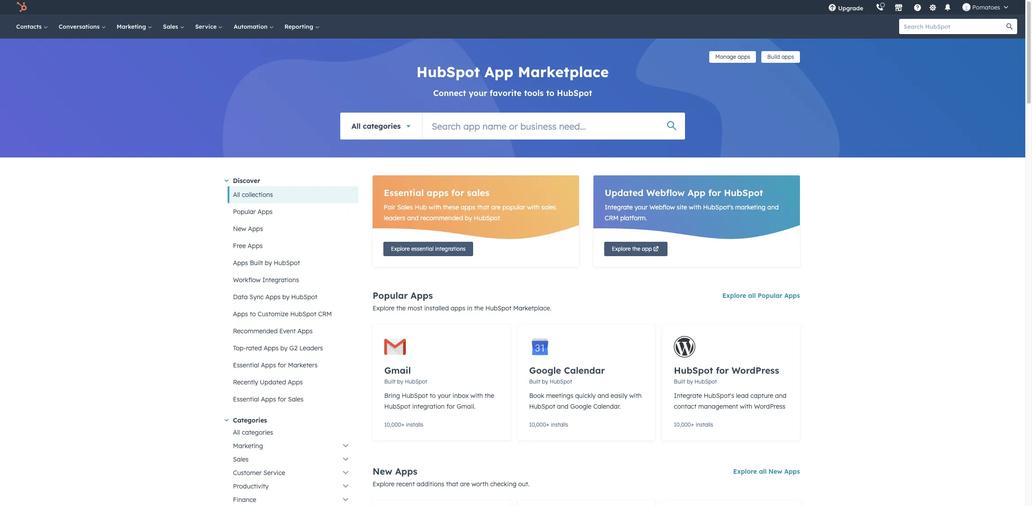 Task type: vqa. For each thing, say whether or not it's contained in the screenshot.
1st caret icon from the bottom
no



Task type: locate. For each thing, give the bounding box(es) containing it.
wordpress down capture
[[754, 403, 786, 411]]

upgrade image
[[829, 4, 837, 12]]

installs down meetings
[[551, 422, 568, 428]]

for down recently updated apps 'link'
[[278, 396, 286, 404]]

hubspot inside google calendar built by hubspot
[[550, 379, 572, 385]]

to right tools
[[546, 88, 555, 98]]

updated webflow app for hubspot
[[605, 187, 764, 199]]

0 horizontal spatial +
[[401, 422, 405, 428]]

0 horizontal spatial popular apps
[[233, 208, 273, 216]]

1 10,000 + installs from the left
[[384, 422, 424, 428]]

1 horizontal spatial are
[[491, 203, 501, 212]]

lead
[[736, 392, 749, 400]]

10,000 + installs down meetings
[[529, 422, 568, 428]]

1 horizontal spatial sales
[[542, 203, 556, 212]]

that up hubspot.
[[477, 203, 490, 212]]

1 horizontal spatial integrate
[[674, 392, 702, 400]]

menu containing pomatoes
[[822, 0, 1015, 14]]

sales up pair sales hub with these apps that are popular with sales leaders and recommended by hubspot.
[[467, 187, 490, 199]]

apps inside 'link'
[[266, 293, 281, 301]]

apps right build
[[782, 53, 795, 60]]

service left automation on the left
[[195, 23, 218, 30]]

0 vertical spatial crm
[[605, 214, 619, 222]]

1 horizontal spatial that
[[477, 203, 490, 212]]

essential for essential apps for marketers
[[233, 362, 259, 370]]

google down quickly
[[570, 403, 592, 411]]

explore for explore all popular apps
[[723, 292, 747, 300]]

by down gmail
[[397, 379, 404, 385]]

caret image for categories
[[225, 420, 229, 422]]

1 10,000 from the left
[[384, 422, 401, 428]]

built up contact
[[674, 379, 686, 385]]

are up hubspot.
[[491, 203, 501, 212]]

0 horizontal spatial are
[[460, 481, 470, 489]]

0 horizontal spatial that
[[446, 481, 459, 489]]

apps inside 'link'
[[288, 379, 303, 387]]

1 caret image from the top
[[225, 180, 229, 182]]

for down top-rated apps by g2 leaders
[[278, 362, 286, 370]]

integrations
[[435, 246, 466, 252]]

all for all categories link at left bottom
[[233, 429, 240, 437]]

0 vertical spatial all
[[749, 292, 756, 300]]

with right popular
[[527, 203, 540, 212]]

new apps up free apps
[[233, 225, 263, 233]]

are
[[491, 203, 501, 212], [460, 481, 470, 489]]

sales
[[467, 187, 490, 199], [542, 203, 556, 212]]

calendar
[[564, 365, 605, 376]]

hubspot up contact
[[674, 365, 713, 376]]

2 vertical spatial all
[[233, 429, 240, 437]]

and down meetings
[[557, 403, 569, 411]]

checking
[[490, 481, 517, 489]]

0 horizontal spatial app
[[485, 63, 514, 81]]

0 horizontal spatial integrate
[[605, 203, 633, 212]]

recently updated apps
[[233, 379, 303, 387]]

caret image inside categories dropdown button
[[225, 420, 229, 422]]

2 vertical spatial to
[[430, 392, 436, 400]]

app
[[642, 246, 652, 252]]

all
[[749, 292, 756, 300], [759, 468, 767, 476]]

google up book
[[529, 365, 561, 376]]

10,000 for hubspot for wordpress
[[674, 422, 691, 428]]

search image
[[1007, 23, 1013, 30]]

for inside the hubspot for wordpress built by hubspot
[[716, 365, 729, 376]]

sales up leaders
[[398, 203, 413, 212]]

hubspot.
[[474, 214, 502, 222]]

0 vertical spatial google
[[529, 365, 561, 376]]

0 horizontal spatial service
[[195, 23, 218, 30]]

all collections
[[233, 191, 273, 199]]

reporting link
[[279, 14, 325, 39]]

2 horizontal spatial 10,000
[[674, 422, 691, 428]]

Search HubSpot search field
[[900, 19, 1010, 34]]

pomatoes
[[973, 4, 1001, 11]]

popular apps
[[233, 208, 273, 216], [373, 290, 433, 301]]

for up these at the left
[[452, 187, 465, 199]]

in
[[467, 305, 473, 313]]

built down gmail
[[384, 379, 396, 385]]

by inside pair sales hub with these apps that are popular with sales leaders and recommended by hubspot.
[[465, 214, 472, 222]]

1 vertical spatial integrate
[[674, 392, 702, 400]]

by left g2
[[281, 344, 288, 353]]

0 vertical spatial sales
[[467, 187, 490, 199]]

with
[[429, 203, 441, 212], [527, 203, 540, 212], [689, 203, 702, 212], [471, 392, 483, 400], [630, 392, 642, 400], [740, 403, 753, 411]]

0 vertical spatial your
[[469, 88, 487, 98]]

10,000 down bring at the bottom of page
[[384, 422, 401, 428]]

10,000 down contact
[[674, 422, 691, 428]]

1 horizontal spatial installs
[[551, 422, 568, 428]]

1 horizontal spatial categories
[[363, 121, 401, 130]]

with right site
[[689, 203, 702, 212]]

webflow left site
[[650, 203, 675, 212]]

1 horizontal spatial popular
[[373, 290, 408, 301]]

are left worth
[[460, 481, 470, 489]]

app
[[485, 63, 514, 81], [688, 187, 706, 199]]

0 vertical spatial marketing link
[[111, 14, 158, 39]]

free apps
[[233, 242, 263, 250]]

hubspot down book
[[529, 403, 556, 411]]

and inside pair sales hub with these apps that are popular with sales leaders and recommended by hubspot.
[[407, 214, 419, 222]]

0 vertical spatial essential
[[384, 187, 424, 199]]

integrate up "platform."
[[605, 203, 633, 212]]

0 vertical spatial service
[[195, 23, 218, 30]]

contacts link
[[11, 14, 53, 39]]

essential
[[412, 246, 434, 252]]

the right "in"
[[474, 305, 484, 313]]

2 vertical spatial your
[[438, 392, 451, 400]]

apps left "in"
[[451, 305, 466, 313]]

caret image left categories
[[225, 420, 229, 422]]

hubspot's up management
[[704, 392, 735, 400]]

top-rated apps by g2 leaders
[[233, 344, 323, 353]]

calendar.
[[594, 403, 621, 411]]

popular apps down all collections
[[233, 208, 273, 216]]

caret image left discover
[[225, 180, 229, 182]]

most
[[408, 305, 423, 313]]

0 vertical spatial wordpress
[[732, 365, 780, 376]]

3 installs from the left
[[696, 422, 713, 428]]

all for popular apps
[[749, 292, 756, 300]]

2 installs from the left
[[551, 422, 568, 428]]

wordpress
[[732, 365, 780, 376], [754, 403, 786, 411]]

the
[[633, 246, 641, 252], [397, 305, 406, 313], [474, 305, 484, 313], [485, 392, 494, 400]]

1 horizontal spatial your
[[469, 88, 487, 98]]

free
[[233, 242, 246, 250]]

webflow inside integrate your webflow site with hubspot's marketing and crm platform.
[[650, 203, 675, 212]]

caret image
[[225, 180, 229, 182], [225, 420, 229, 422]]

recently
[[233, 379, 258, 387]]

explore for explore the app
[[612, 246, 631, 252]]

2 vertical spatial essential
[[233, 396, 259, 404]]

menu item
[[870, 0, 872, 14]]

1 horizontal spatial crm
[[605, 214, 619, 222]]

with inside bring hubspot to your inbox with the hubspot integration for gmail.
[[471, 392, 483, 400]]

1 vertical spatial all categories
[[233, 429, 273, 437]]

integrate your webflow site with hubspot's marketing and crm platform.
[[605, 203, 779, 222]]

3 10,000 + installs from the left
[[674, 422, 713, 428]]

for up integrate your webflow site with hubspot's marketing and crm platform.
[[709, 187, 722, 199]]

2 caret image from the top
[[225, 420, 229, 422]]

service up productivity link
[[264, 469, 285, 477]]

10,000 + installs down contact
[[674, 422, 713, 428]]

crm up recommended event apps link
[[318, 310, 332, 318]]

installs for wordpress
[[696, 422, 713, 428]]

0 horizontal spatial 10,000
[[384, 422, 401, 428]]

0 horizontal spatial new
[[233, 225, 246, 233]]

essential up pair
[[384, 187, 424, 199]]

10,000 + installs for built
[[529, 422, 568, 428]]

all inside popup button
[[352, 121, 361, 130]]

that right additions
[[446, 481, 459, 489]]

integrate inside integrate hubspot's lead capture and contact management with wordpress
[[674, 392, 702, 400]]

1 vertical spatial app
[[688, 187, 706, 199]]

your inside integrate your webflow site with hubspot's marketing and crm platform.
[[635, 203, 648, 212]]

10,000 down book
[[529, 422, 546, 428]]

0 horizontal spatial new apps
[[233, 225, 263, 233]]

crm
[[605, 214, 619, 222], [318, 310, 332, 318]]

marketing
[[117, 23, 148, 30], [233, 442, 263, 450]]

all for new apps
[[759, 468, 767, 476]]

apps for build
[[782, 53, 795, 60]]

0 vertical spatial all categories
[[352, 121, 401, 130]]

0 vertical spatial caret image
[[225, 180, 229, 182]]

2 horizontal spatial 10,000 + installs
[[674, 422, 713, 428]]

data sync apps by hubspot link
[[228, 289, 358, 306]]

help button
[[910, 0, 926, 14]]

0 vertical spatial hubspot's
[[703, 203, 734, 212]]

0 horizontal spatial marketing
[[117, 23, 148, 30]]

to inside bring hubspot to your inbox with the hubspot integration for gmail.
[[430, 392, 436, 400]]

help image
[[914, 4, 922, 12]]

1 vertical spatial popular apps
[[373, 290, 433, 301]]

your for webflow
[[635, 203, 648, 212]]

and inside integrate hubspot's lead capture and contact management with wordpress
[[775, 392, 787, 400]]

1 vertical spatial google
[[570, 403, 592, 411]]

1 vertical spatial to
[[250, 310, 256, 318]]

apps right these at the left
[[461, 203, 476, 212]]

1 vertical spatial service
[[264, 469, 285, 477]]

0 vertical spatial are
[[491, 203, 501, 212]]

by inside google calendar built by hubspot
[[542, 379, 548, 385]]

for down inbox
[[447, 403, 455, 411]]

free apps link
[[228, 238, 358, 255]]

manage
[[716, 53, 737, 60]]

hubspot up marketing
[[724, 187, 764, 199]]

1 vertical spatial hubspot's
[[704, 392, 735, 400]]

sales inside pair sales hub with these apps that are popular with sales leaders and recommended by hubspot.
[[542, 203, 556, 212]]

new apps up recent
[[373, 466, 418, 477]]

marketplaces button
[[890, 0, 909, 14]]

+ down meetings
[[546, 422, 550, 428]]

1 vertical spatial all
[[233, 191, 240, 199]]

1 horizontal spatial new apps
[[373, 466, 418, 477]]

2 + from the left
[[546, 422, 550, 428]]

built inside the hubspot for wordpress built by hubspot
[[674, 379, 686, 385]]

for up integrate hubspot's lead capture and contact management with wordpress
[[716, 365, 729, 376]]

3 + from the left
[[691, 422, 695, 428]]

apps
[[258, 208, 273, 216], [248, 225, 263, 233], [248, 242, 263, 250], [233, 259, 248, 267], [411, 290, 433, 301], [785, 292, 800, 300], [266, 293, 281, 301], [233, 310, 248, 318], [298, 327, 313, 336], [264, 344, 279, 353], [261, 362, 276, 370], [288, 379, 303, 387], [261, 396, 276, 404], [395, 466, 418, 477], [785, 468, 800, 476]]

that inside pair sales hub with these apps that are popular with sales leaders and recommended by hubspot.
[[477, 203, 490, 212]]

apps
[[738, 53, 751, 60], [782, 53, 795, 60], [427, 187, 449, 199], [461, 203, 476, 212], [451, 305, 466, 313]]

with right easily
[[630, 392, 642, 400]]

1 horizontal spatial 10,000
[[529, 422, 546, 428]]

1 horizontal spatial google
[[570, 403, 592, 411]]

management
[[699, 403, 739, 411]]

+
[[401, 422, 405, 428], [546, 422, 550, 428], [691, 422, 695, 428]]

hubspot's left marketing
[[703, 203, 734, 212]]

1 vertical spatial categories
[[242, 429, 273, 437]]

the left most
[[397, 305, 406, 313]]

by up apps to customize hubspot crm
[[282, 293, 290, 301]]

0 vertical spatial all
[[352, 121, 361, 130]]

0 horizontal spatial all
[[749, 292, 756, 300]]

marketing link
[[111, 14, 158, 39], [228, 440, 358, 453]]

1 horizontal spatial +
[[546, 422, 550, 428]]

automation link
[[228, 14, 279, 39]]

1 horizontal spatial 10,000 + installs
[[529, 422, 568, 428]]

your inside bring hubspot to your inbox with the hubspot integration for gmail.
[[438, 392, 451, 400]]

your for favorite
[[469, 88, 487, 98]]

0 horizontal spatial sales link
[[158, 14, 190, 39]]

webflow
[[647, 187, 685, 199], [650, 203, 675, 212]]

installs for built
[[551, 422, 568, 428]]

to up 'integration'
[[430, 392, 436, 400]]

integrate inside integrate your webflow site with hubspot's marketing and crm platform.
[[605, 203, 633, 212]]

essential down the recently
[[233, 396, 259, 404]]

top-rated apps by g2 leaders link
[[228, 340, 358, 357]]

by up workflow integrations
[[265, 259, 272, 267]]

by left hubspot.
[[465, 214, 472, 222]]

2 10,000 from the left
[[529, 422, 546, 428]]

marketers
[[288, 362, 318, 370]]

2 horizontal spatial your
[[635, 203, 648, 212]]

recommended event apps
[[233, 327, 313, 336]]

popular apps up most
[[373, 290, 433, 301]]

to up recommended
[[250, 310, 256, 318]]

and down 'hub'
[[407, 214, 419, 222]]

sales left service link
[[163, 23, 180, 30]]

are inside pair sales hub with these apps that are popular with sales leaders and recommended by hubspot.
[[491, 203, 501, 212]]

0 vertical spatial sales link
[[158, 14, 190, 39]]

Search app name or business need... search field
[[423, 113, 685, 140]]

0 vertical spatial marketing
[[117, 23, 148, 30]]

0 vertical spatial categories
[[363, 121, 401, 130]]

hubspot down free apps link at the left of page
[[274, 259, 300, 267]]

integrate
[[605, 203, 633, 212], [674, 392, 702, 400]]

1 + from the left
[[401, 422, 405, 428]]

1 installs from the left
[[406, 422, 424, 428]]

app up favorite
[[485, 63, 514, 81]]

essential for essential apps for sales
[[384, 187, 424, 199]]

essential apps for sales
[[384, 187, 490, 199]]

app up integrate your webflow site with hubspot's marketing and crm platform.
[[688, 187, 706, 199]]

hubspot down workflow integrations link
[[291, 293, 318, 301]]

1 vertical spatial all
[[759, 468, 767, 476]]

workflow
[[233, 276, 261, 284]]

0 horizontal spatial 10,000 + installs
[[384, 422, 424, 428]]

notifications button
[[941, 0, 956, 14]]

0 vertical spatial updated
[[605, 187, 644, 199]]

integrate for integrate your webflow site with hubspot's marketing and crm platform.
[[605, 203, 633, 212]]

1 horizontal spatial all categories
[[352, 121, 401, 130]]

10,000 + installs down 'integration'
[[384, 422, 424, 428]]

your left inbox
[[438, 392, 451, 400]]

10,000 + installs for by
[[384, 422, 424, 428]]

1 horizontal spatial marketing link
[[228, 440, 358, 453]]

tyler black image
[[963, 3, 971, 11]]

all
[[352, 121, 361, 130], [233, 191, 240, 199], [233, 429, 240, 437]]

1 vertical spatial that
[[446, 481, 459, 489]]

settings image
[[929, 4, 937, 12]]

and right marketing
[[768, 203, 779, 212]]

by inside 'link'
[[282, 293, 290, 301]]

1 horizontal spatial new
[[373, 466, 393, 477]]

0 horizontal spatial popular
[[233, 208, 256, 216]]

all categories
[[352, 121, 401, 130], [233, 429, 273, 437]]

book
[[529, 392, 545, 400]]

your left favorite
[[469, 88, 487, 98]]

installs
[[406, 422, 424, 428], [551, 422, 568, 428], [696, 422, 713, 428]]

discover
[[233, 177, 260, 185]]

popular inside 'link'
[[233, 208, 256, 216]]

0 horizontal spatial to
[[250, 310, 256, 318]]

and right capture
[[775, 392, 787, 400]]

+ down bring hubspot to your inbox with the hubspot integration for gmail.
[[401, 422, 405, 428]]

0 horizontal spatial sales
[[467, 187, 490, 199]]

crm left "platform."
[[605, 214, 619, 222]]

the right inbox
[[485, 392, 494, 400]]

+ for by
[[401, 422, 405, 428]]

your up "platform."
[[635, 203, 648, 212]]

installs down 'integration'
[[406, 422, 424, 428]]

2 10,000 + installs from the left
[[529, 422, 568, 428]]

0 horizontal spatial your
[[438, 392, 451, 400]]

popular
[[503, 203, 526, 212]]

1 vertical spatial caret image
[[225, 420, 229, 422]]

sales
[[163, 23, 180, 30], [398, 203, 413, 212], [288, 396, 304, 404], [233, 456, 249, 464]]

gmail built by hubspot
[[384, 365, 427, 385]]

caret image inside discover dropdown button
[[225, 180, 229, 182]]

the inside bring hubspot to your inbox with the hubspot integration for gmail.
[[485, 392, 494, 400]]

essential up the recently
[[233, 362, 259, 370]]

apps right manage
[[738, 53, 751, 60]]

wordpress inside integrate hubspot's lead capture and contact management with wordpress
[[754, 403, 786, 411]]

apps up these at the left
[[427, 187, 449, 199]]

1 vertical spatial webflow
[[650, 203, 675, 212]]

popular
[[233, 208, 256, 216], [373, 290, 408, 301], [758, 292, 783, 300]]

0 horizontal spatial installs
[[406, 422, 424, 428]]

integrate up contact
[[674, 392, 702, 400]]

1 vertical spatial updated
[[260, 379, 286, 387]]

with down lead
[[740, 403, 753, 411]]

built up book
[[529, 379, 541, 385]]

google inside book meetings quickly and easily with hubspot and google calendar.
[[570, 403, 592, 411]]

sales right popular
[[542, 203, 556, 212]]

with up the gmail.
[[471, 392, 483, 400]]

updated down essential apps for marketers
[[260, 379, 286, 387]]

tools
[[524, 88, 544, 98]]

1 vertical spatial sales
[[542, 203, 556, 212]]

all categories inside popup button
[[352, 121, 401, 130]]

workflow integrations link
[[228, 272, 358, 289]]

2 horizontal spatial +
[[691, 422, 695, 428]]

0 horizontal spatial google
[[529, 365, 561, 376]]

hubspot down bring at the bottom of page
[[384, 403, 411, 411]]

+ down contact
[[691, 422, 695, 428]]

0 horizontal spatial categories
[[242, 429, 273, 437]]

finance
[[233, 496, 256, 504]]

hub
[[415, 203, 427, 212]]

essential for essential apps for sales
[[233, 396, 259, 404]]

0 vertical spatial new apps
[[233, 225, 263, 233]]

1 horizontal spatial marketing
[[233, 442, 263, 450]]

pair sales hub with these apps that are popular with sales leaders and recommended by hubspot.
[[384, 203, 556, 222]]

1 horizontal spatial service
[[264, 469, 285, 477]]

hubspot down gmail
[[405, 379, 427, 385]]

apps to customize hubspot crm
[[233, 310, 332, 318]]

essential
[[384, 187, 424, 199], [233, 362, 259, 370], [233, 396, 259, 404]]

menu
[[822, 0, 1015, 14]]

that
[[477, 203, 490, 212], [446, 481, 459, 489]]

the inside button
[[633, 246, 641, 252]]

0 vertical spatial popular apps
[[233, 208, 273, 216]]

and up the calendar.
[[598, 392, 609, 400]]

+ for built
[[546, 422, 550, 428]]

installs down management
[[696, 422, 713, 428]]

out.
[[519, 481, 530, 489]]

updated inside 'link'
[[260, 379, 286, 387]]

customize
[[258, 310, 289, 318]]

by up book
[[542, 379, 548, 385]]

1 vertical spatial marketing
[[233, 442, 263, 450]]

worth
[[472, 481, 489, 489]]

updated up "platform."
[[605, 187, 644, 199]]

meetings
[[546, 392, 574, 400]]

built down free apps
[[250, 259, 263, 267]]

2 horizontal spatial popular
[[758, 292, 783, 300]]

updated
[[605, 187, 644, 199], [260, 379, 286, 387]]

3 10,000 from the left
[[674, 422, 691, 428]]

1 vertical spatial sales link
[[228, 453, 358, 467]]

1 vertical spatial crm
[[318, 310, 332, 318]]

0 vertical spatial to
[[546, 88, 555, 98]]



Task type: describe. For each thing, give the bounding box(es) containing it.
recommended
[[421, 214, 463, 222]]

popular apps link
[[228, 203, 358, 221]]

site
[[677, 203, 688, 212]]

additions
[[417, 481, 445, 489]]

built inside "gmail built by hubspot"
[[384, 379, 396, 385]]

sales inside pair sales hub with these apps that are popular with sales leaders and recommended by hubspot.
[[398, 203, 413, 212]]

marketplace
[[518, 63, 609, 81]]

and inside integrate your webflow site with hubspot's marketing and crm platform.
[[768, 203, 779, 212]]

with inside integrate hubspot's lead capture and contact management with wordpress
[[740, 403, 753, 411]]

10,000 + installs for wordpress
[[674, 422, 713, 428]]

essential apps for sales link
[[228, 391, 358, 408]]

hubspot image
[[16, 2, 27, 13]]

hubspot down marketplace
[[557, 88, 592, 98]]

apps inside pair sales hub with these apps that are popular with sales leaders and recommended by hubspot.
[[461, 203, 476, 212]]

hubspot's inside integrate your webflow site with hubspot's marketing and crm platform.
[[703, 203, 734, 212]]

productivity link
[[228, 480, 358, 494]]

caret image for discover
[[225, 180, 229, 182]]

hubspot's inside integrate hubspot's lead capture and contact management with wordpress
[[704, 392, 735, 400]]

0 horizontal spatial marketing link
[[111, 14, 158, 39]]

integrate hubspot's lead capture and contact management with wordpress
[[674, 392, 787, 411]]

explore the app button
[[605, 242, 668, 256]]

installs for by
[[406, 422, 424, 428]]

customer
[[233, 469, 262, 477]]

google inside google calendar built by hubspot
[[529, 365, 561, 376]]

+ for wordpress
[[691, 422, 695, 428]]

marketplace.
[[514, 305, 552, 313]]

contacts
[[16, 23, 43, 30]]

10,000 for google calendar
[[529, 422, 546, 428]]

recommended event apps link
[[228, 323, 358, 340]]

1 horizontal spatial updated
[[605, 187, 644, 199]]

hubspot app marketplace
[[417, 63, 609, 81]]

automation
[[234, 23, 269, 30]]

conversations link
[[53, 14, 111, 39]]

with inside book meetings quickly and easily with hubspot and google calendar.
[[630, 392, 642, 400]]

essential apps for marketers link
[[228, 357, 358, 374]]

explore recent additions that are worth checking out.
[[373, 481, 530, 489]]

build apps
[[768, 53, 795, 60]]

explore all popular apps
[[723, 292, 800, 300]]

apps for essential
[[427, 187, 449, 199]]

workflow integrations
[[233, 276, 299, 284]]

explore for explore the most installed apps in the hubspot marketplace.
[[373, 305, 395, 313]]

explore for explore recent additions that are worth checking out.
[[373, 481, 395, 489]]

with up recommended on the top left of page
[[429, 203, 441, 212]]

sales down recently updated apps 'link'
[[288, 396, 304, 404]]

collections
[[242, 191, 273, 199]]

hubspot up connect on the top left of page
[[417, 63, 480, 81]]

event
[[280, 327, 296, 336]]

by inside "gmail built by hubspot"
[[397, 379, 404, 385]]

new apps link
[[228, 221, 358, 238]]

explore the most installed apps in the hubspot marketplace.
[[373, 305, 552, 313]]

explore for explore essential integrations
[[391, 246, 410, 252]]

for inside bring hubspot to your inbox with the hubspot integration for gmail.
[[447, 403, 455, 411]]

marketing
[[736, 203, 766, 212]]

explore for explore all new apps
[[734, 468, 757, 476]]

1 horizontal spatial app
[[688, 187, 706, 199]]

explore essential integrations
[[391, 246, 466, 252]]

top-
[[233, 344, 246, 353]]

rated
[[246, 344, 262, 353]]

marketplaces image
[[895, 4, 903, 12]]

hubspot up 'integration'
[[402, 392, 428, 400]]

explore the app
[[612, 246, 652, 252]]

with inside integrate your webflow site with hubspot's marketing and crm platform.
[[689, 203, 702, 212]]

0 vertical spatial webflow
[[647, 187, 685, 199]]

connect your favorite tools to hubspot
[[433, 88, 592, 98]]

hubspot for wordpress built by hubspot
[[674, 365, 780, 385]]

contact
[[674, 403, 697, 411]]

essential apps for marketers
[[233, 362, 318, 370]]

customer service
[[233, 469, 285, 477]]

sync
[[250, 293, 264, 301]]

apps built by hubspot link
[[228, 255, 358, 272]]

calling icon image
[[876, 4, 884, 12]]

hubspot inside "gmail built by hubspot"
[[405, 379, 427, 385]]

easily
[[611, 392, 628, 400]]

gmail.
[[457, 403, 476, 411]]

build apps link
[[762, 51, 800, 63]]

10,000 for gmail
[[384, 422, 401, 428]]

installed
[[424, 305, 449, 313]]

reporting
[[285, 23, 315, 30]]

connect
[[433, 88, 466, 98]]

integrations
[[263, 276, 299, 284]]

apps built by hubspot
[[233, 259, 300, 267]]

0 vertical spatial app
[[485, 63, 514, 81]]

service link
[[190, 14, 228, 39]]

apps inside 'link'
[[258, 208, 273, 216]]

hubspot inside book meetings quickly and easily with hubspot and google calendar.
[[529, 403, 556, 411]]

apps for manage
[[738, 53, 751, 60]]

integrate for integrate hubspot's lead capture and contact management with wordpress
[[674, 392, 702, 400]]

productivity
[[233, 483, 269, 491]]

leaders
[[300, 344, 323, 353]]

all categories link
[[228, 426, 358, 440]]

upgrade
[[839, 4, 864, 12]]

2 horizontal spatial new
[[769, 468, 783, 476]]

sales up customer
[[233, 456, 249, 464]]

crm inside integrate your webflow site with hubspot's marketing and crm platform.
[[605, 214, 619, 222]]

customer service link
[[228, 467, 358, 480]]

1 horizontal spatial sales link
[[228, 453, 358, 467]]

data sync apps by hubspot
[[233, 293, 318, 301]]

capture
[[751, 392, 774, 400]]

book meetings quickly and easily with hubspot and google calendar.
[[529, 392, 642, 411]]

bring
[[384, 392, 400, 400]]

build
[[768, 53, 780, 60]]

pair
[[384, 203, 396, 212]]

1 horizontal spatial popular apps
[[373, 290, 433, 301]]

all for all collections link
[[233, 191, 240, 199]]

favorite
[[490, 88, 522, 98]]

1 vertical spatial new apps
[[373, 466, 418, 477]]

calling icon button
[[873, 1, 888, 13]]

gmail
[[384, 365, 411, 376]]

hubspot up management
[[695, 379, 717, 385]]

categories inside popup button
[[363, 121, 401, 130]]

bring hubspot to your inbox with the hubspot integration for gmail.
[[384, 392, 494, 411]]

wordpress inside the hubspot for wordpress built by hubspot
[[732, 365, 780, 376]]

0 horizontal spatial crm
[[318, 310, 332, 318]]

recommended
[[233, 327, 278, 336]]

recently updated apps link
[[228, 374, 358, 391]]

manage apps link
[[710, 51, 757, 63]]

pomatoes button
[[958, 0, 1014, 14]]

1 vertical spatial marketing link
[[228, 440, 358, 453]]

discover button
[[224, 176, 358, 186]]

1 vertical spatial are
[[460, 481, 470, 489]]

built inside google calendar built by hubspot
[[529, 379, 541, 385]]

leaders
[[384, 214, 406, 222]]

notifications image
[[944, 4, 952, 12]]

apps to customize hubspot crm link
[[228, 306, 358, 323]]

hubspot right "in"
[[486, 305, 512, 313]]

popular apps inside 'link'
[[233, 208, 273, 216]]

2 horizontal spatial to
[[546, 88, 555, 98]]

hubspot up recommended event apps link
[[290, 310, 317, 318]]

these
[[443, 203, 459, 212]]

google calendar built by hubspot
[[529, 365, 605, 385]]

essential apps for sales
[[233, 396, 304, 404]]

explore all new apps
[[734, 468, 800, 476]]

by inside the hubspot for wordpress built by hubspot
[[687, 379, 693, 385]]

hubspot inside 'link'
[[291, 293, 318, 301]]



